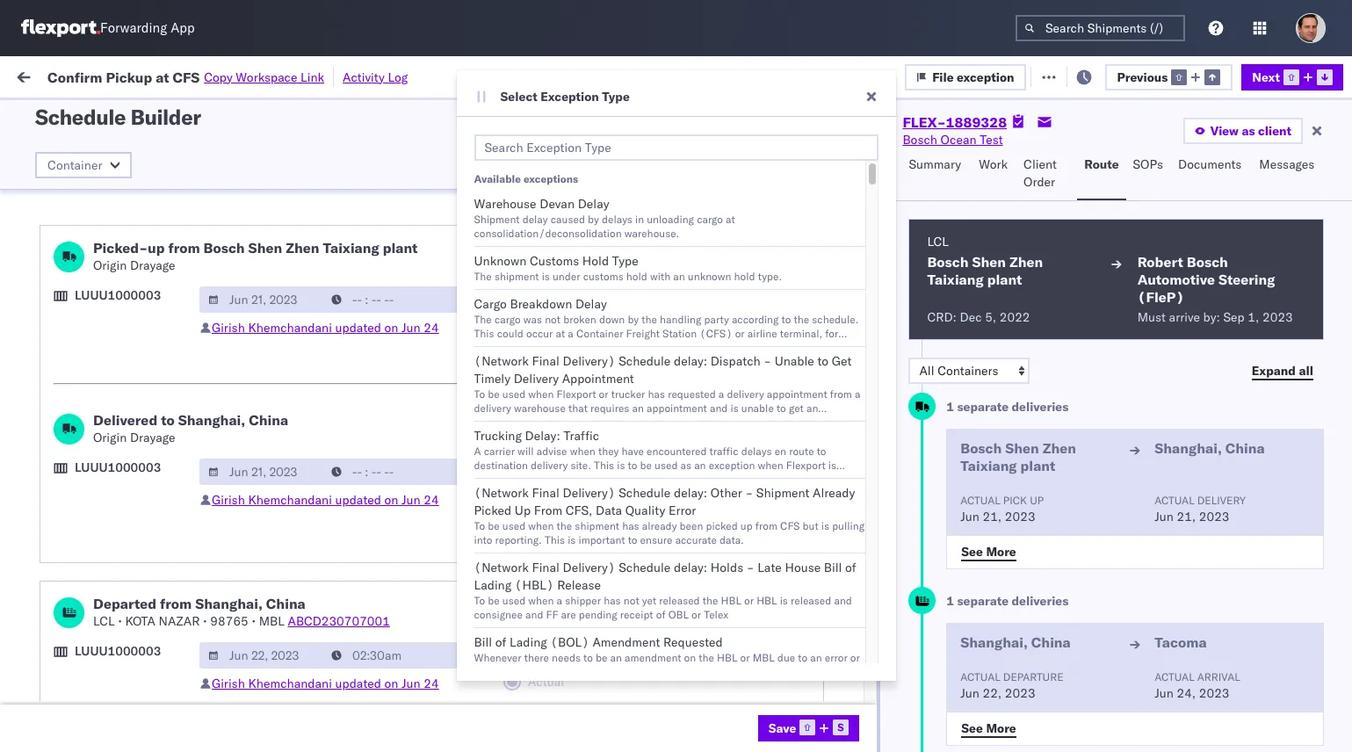 Task type: describe. For each thing, give the bounding box(es) containing it.
delivery down schedule delivery appointment button
[[131, 691, 176, 706]]

delivered
[[93, 411, 158, 429]]

upload proof of delivery button
[[40, 690, 176, 709]]

the up terminal,
[[794, 313, 810, 326]]

girish for from
[[212, 676, 245, 692]]

schedule builder
[[35, 104, 201, 130]]

separate for bosch
[[958, 399, 1009, 415]]

1 hold from the left
[[627, 270, 648, 283]]

from down airport on the left top of the page
[[137, 256, 163, 272]]

traffic
[[564, 428, 600, 444]]

select exception type
[[501, 89, 630, 105]]

demo 123 down route
[[767, 459, 825, 475]]

terminal,
[[780, 327, 823, 340]]

type inside unknown customs hold type the shipment is under customs hold with an unknown hold type.
[[613, 253, 639, 269]]

2 fcl from the top
[[577, 227, 600, 243]]

final
[[712, 473, 733, 486]]

ocean up save button
[[805, 691, 841, 707]]

upload customs clearance documents for upload customs clearance documents "button" related to h&m - test account
[[19, 304, 238, 320]]

mode button
[[529, 140, 626, 157]]

bosch inside robert bosch automotive steering (flep)
[[1187, 253, 1229, 271]]

from inside schedule pickup from los angeles international airport
[[137, 179, 163, 195]]

bosch down the flex-1885850
[[961, 440, 1002, 457]]

1 horizontal spatial has
[[623, 520, 640, 533]]

documents up turnover
[[175, 342, 238, 358]]

by inside the warehouse devan delay shipment delay caused by delays in unloading cargo at consolidation/deconsolidation warehouse.
[[588, 213, 599, 226]]

flex-1889145
[[971, 614, 1062, 630]]

resize handle column header for flex id
[[1053, 136, 1074, 753]]

am
[[877, 69, 897, 85]]

of right part
[[334, 700, 345, 716]]

delivery inside actual delivery jun 21, 2023
[[1198, 494, 1246, 507]]

from down get
[[831, 388, 853, 401]]

1 horizontal spatial file
[[1052, 68, 1074, 84]]

link
[[301, 69, 324, 85]]

route
[[790, 445, 815, 458]]

actual for 21,
[[1155, 494, 1195, 507]]

obl
[[669, 608, 689, 622]]

atlas down the house
[[796, 614, 825, 630]]

from inside picked-up from bosch shen zhen taixiang plant origin drayage
[[168, 239, 200, 257]]

ready
[[135, 109, 166, 122]]

1889328 for 11:59 pm pdt, jun 23, 2023
[[1008, 653, 1062, 669]]

123 up the 'but'
[[802, 498, 825, 514]]

0 vertical spatial schedule pickup from los angeles, ca button
[[40, 101, 250, 138]]

hbl inside bill of lading (bol) amendment requested whenever there needs to be an amendment on the hbl or mbl due to an error or request directly from client. resolved by export sco
[[717, 651, 738, 665]]

be inside bill of lading (bol) amendment requested whenever there needs to be an amendment on the hbl or mbl due to an error or request directly from client. resolved by export sco
[[596, 651, 608, 665]]

upload for upload proof of delivery link
[[40, 691, 80, 706]]

8 ocean fcl from the top
[[538, 498, 600, 514]]

could
[[497, 327, 524, 340]]

0 vertical spatial by:
[[64, 108, 81, 124]]

shanghai, inside departed from shanghai, china lcl • kota nazar • 98765 • mbl abcd230707001
[[195, 595, 263, 613]]

resize handle column header for container numbers
[[1167, 136, 1189, 753]]

at inside the warehouse devan delay shipment delay caused by delays in unloading cargo at consolidation/deconsolidation warehouse.
[[726, 213, 736, 226]]

shipper
[[565, 594, 601, 607]]

be inside "(network final delivery) schedule delay: holds -  late house bill of lading (hbl) release to be used when a shipper has not yet released the hbl or hbl is released and consignee and ff are pending receipt of obl or telex"
[[488, 594, 500, 607]]

action
[[1291, 68, 1330, 84]]

2 horizontal spatial and
[[835, 594, 853, 607]]

pickup for schedule pickup from los angeles, ca link underneath airport on the left top of the page
[[96, 256, 134, 272]]

0 vertical spatial has
[[648, 388, 666, 401]]

upload for upload customs clearance documents 'link' below airport on the left top of the page
[[19, 226, 59, 242]]

flex-1889328 link
[[903, 113, 1007, 131]]

bill inside "(network final delivery) schedule delay: holds -  late house bill of lading (hbl) release to be used when a shipper has not yet released the hbl or hbl is released and consignee and ff are pending receipt of obl or telex"
[[824, 560, 843, 576]]

2 (network from the top
[[474, 485, 529, 501]]

5 ocean fcl from the top
[[538, 343, 600, 359]]

girish for to
[[212, 492, 245, 508]]

on for picked-up from bosch shen zhen taixiang plant
[[385, 320, 399, 336]]

due
[[774, 69, 796, 85]]

1 final from the top
[[532, 353, 560, 369]]

on inside bill of lading (bol) amendment requested whenever there needs to be an amendment on the hbl or mbl due to an error or request directly from client. resolved by export sco
[[684, 651, 696, 665]]

holds
[[711, 560, 744, 576]]

upload for upload customs clearance documents 'link' above document
[[19, 342, 59, 358]]

clearance down airport on the left top of the page
[[115, 226, 171, 242]]

pending
[[579, 608, 618, 622]]

ocean down (bol)
[[538, 653, 574, 669]]

ocean up occur
[[538, 305, 574, 320]]

khemchandani for delivered to shanghai, china
[[248, 492, 332, 508]]

1 vertical spatial taixiang
[[928, 271, 984, 288]]

demo 123 up the 'but'
[[767, 498, 825, 514]]

delivery) inside "(network final delivery) schedule delay: holds -  late house bill of lading (hbl) release to be used when a shipper has not yet released the hbl or hbl is released and consignee and ff are pending receipt of obl or telex"
[[563, 560, 616, 576]]

upload proof of delivery link
[[40, 690, 176, 707]]

by inside cargo breakdown delay the cargo was not broken down by the handling party according to the schedule. this could occur at a container freight station (cfs) or airline terminal, for example. (network final delivery) schedule delay: dispatch - unable to get timely delivery appointment to be used when flexport or trucker has requested a delivery appointment from a delivery warehouse that requires an appointment and is unable to get an appointment within sla trucking delay: traffic a carrier will advise when they have encountered traffic delays en route to destination delivery site. this is to be used as an exception when flexport is notified of this occurance impacting a shipment's final delivery date/time (network final delivery) schedule delay: other - shipment already picked up from cfs, data quality error to be used when the shipment has already been picked up from cfs but is pulling into reporting. this is important to ensure accurate data.
[[628, 313, 639, 326]]

123 down been
[[688, 537, 711, 553]]

pickup for schedule pickup from los angeles, ca link over confirm pickup from los angeles, ca link
[[75, 497, 112, 513]]

9 resize handle column header from the left
[[1308, 136, 1329, 753]]

MMM D, YYYY text field
[[200, 643, 324, 669]]

cst for delivered to shanghai, china
[[457, 464, 480, 480]]

bosch up save
[[767, 691, 801, 707]]

ocean up (bol)
[[538, 614, 574, 630]]

import work
[[149, 68, 223, 84]]

schedule pickup from los angeles, ca link up workitem button
[[40, 101, 250, 136]]

3 fcl from the top
[[577, 266, 600, 282]]

a inside "(network final delivery) schedule delay: holds -  late house bill of lading (hbl) release to be used when a shipper has not yet released the hbl or hbl is released and consignee and ff are pending receipt of obl or telex"
[[557, 594, 563, 607]]

picked-up from bosch shen zhen taixiang plant origin drayage
[[93, 239, 418, 273]]

bosch down 'requested'
[[652, 653, 687, 669]]

shen inside picked-up from bosch shen zhen taixiang plant origin drayage
[[248, 239, 282, 257]]

log
[[388, 69, 408, 85]]

type.
[[758, 270, 782, 283]]

0 vertical spatial cfs
[[173, 68, 200, 86]]

the inside "(network final delivery) schedule delay: holds -  late house bill of lading (hbl) release to be used when a shipper has not yet released the hbl or hbl is released and consignee and ff are pending receipt of obl or telex"
[[703, 594, 719, 607]]

angeles, for schedule pickup from los angeles, ca link over confirm pickup from los angeles, ca link
[[167, 497, 216, 513]]

unloading
[[647, 213, 694, 226]]

up
[[515, 503, 531, 519]]

trucking
[[474, 428, 522, 444]]

china inside departed from shanghai, china lcl • kota nazar • 98765 • mbl abcd230707001
[[266, 595, 306, 613]]

documents down angeles
[[175, 226, 238, 242]]

not inside cargo breakdown delay the cargo was not broken down by the handling party according to the schedule. this could occur at a container freight station (cfs) or airline terminal, for example. (network final delivery) schedule delay: dispatch - unable to get timely delivery appointment to be used when flexport or trucker has requested a delivery appointment from a delivery warehouse that requires an appointment and is unable to get an appointment within sla trucking delay: traffic a carrier will advise when they have encountered traffic delays en route to destination delivery site. this is to be used as an exception when flexport is notified of this occurance impacting a shipment's final delivery date/time (network final delivery) schedule delay: other - shipment already picked up from cfs, data quality error to be used when the shipment has already been picked up from cfs but is pulling into reporting. this is important to ensure accurate data.
[[545, 313, 561, 326]]

2 resize handle column header from the left
[[447, 136, 468, 753]]

h&m for flex-1874043
[[652, 305, 680, 320]]

from down confirm pickup from los angeles, ca button
[[137, 566, 163, 582]]

lcl down client.
[[577, 691, 599, 707]]

6 ocean fcl from the top
[[538, 382, 600, 398]]

of left obl on the bottom of the page
[[656, 608, 666, 622]]

of inside cargo breakdown delay the cargo was not broken down by the handling party according to the schedule. this could occur at a container freight station (cfs) or airline terminal, for example. (network final delivery) schedule delay: dispatch - unable to get timely delivery appointment to be used when flexport or trucker has requested a delivery appointment from a delivery warehouse that requires an appointment and is unable to get an appointment within sla trucking delay: traffic a carrier will advise when they have encountered traffic delays en route to destination delivery site. this is to be used as an exception when flexport is notified of this occurance impacting a shipment's final delivery date/time (network final delivery) schedule delay: other - shipment already picked up from cfs, data quality error to be used when the shipment has already been picked up from cfs but is pulling into reporting. this is important to ensure accurate data.
[[514, 473, 523, 486]]

of down pulling
[[846, 560, 857, 576]]

lock
[[490, 152, 517, 168]]

girish khemchandani updated on jun 24 button for delivered to shanghai, china
[[212, 492, 439, 508]]

123 down route
[[802, 459, 825, 475]]

ocean down 'requested'
[[690, 653, 726, 669]]

2023 inside actual departure jun 22, 2023
[[1006, 686, 1036, 702]]

flex-1874045
[[971, 343, 1062, 359]]

maeu22193560t3 for flex-1874043
[[1197, 305, 1308, 320]]

2 ocean fcl from the top
[[538, 227, 600, 243]]

ocean down 2,
[[805, 150, 841, 166]]

proof
[[84, 691, 113, 706]]

available
[[474, 172, 521, 185]]

clearance down the picked-
[[115, 304, 171, 320]]

girish khemchandani updated on jun 24 button for picked-up from bosch shen zhen taixiang plant
[[212, 320, 439, 336]]

view as client
[[1211, 123, 1292, 139]]

delays inside cargo breakdown delay the cargo was not broken down by the handling party according to the schedule. this could occur at a container freight station (cfs) or airline terminal, for example. (network final delivery) schedule delay: dispatch - unable to get timely delivery appointment to be used when flexport or trucker has requested a delivery appointment from a delivery warehouse that requires an appointment and is unable to get an appointment within sla trucking delay: traffic a carrier will advise when they have encountered traffic delays en route to destination delivery site. this is to be used as an exception when flexport is notified of this occurance impacting a shipment's final delivery date/time (network final delivery) schedule delay: other - shipment already picked up from cfs, data quality error to be used when the shipment has already been picked up from cfs but is pulling into reporting. this is important to ensure accurate data.
[[742, 445, 772, 458]]

at left the risk
[[350, 68, 361, 84]]

1 horizontal spatial flexport
[[652, 382, 698, 398]]

angeles, for schedule pickup from los angeles, ca link above kota
[[189, 566, 237, 582]]

pickup up :
[[106, 68, 152, 86]]

pdt, for sep
[[335, 691, 363, 707]]

1 vertical spatial plant
[[988, 271, 1023, 288]]

summary button
[[902, 149, 972, 200]]

vandelay down unloading on the top of page
[[652, 227, 703, 243]]

dispatch
[[711, 353, 761, 369]]

ocean down flex-1889328 link
[[941, 132, 977, 148]]

see for bosch shen zhen taixiang plant
[[962, 544, 984, 560]]

flex-1889328 for 11:59 pm pdt, jun 23, 2023
[[971, 653, 1062, 669]]

cargo inside the warehouse devan delay shipment delay caused by delays in unloading cargo at consolidation/deconsolidation warehouse.
[[697, 213, 723, 226]]

on for departed from shanghai, china
[[385, 676, 399, 692]]

ocean up ff
[[538, 575, 574, 591]]

vandelay west
[[767, 421, 849, 436]]

1,
[[1249, 309, 1260, 325]]

down
[[599, 313, 625, 326]]

(network inside "(network final delivery) schedule delay: holds -  late house bill of lading (hbl) release to be used when a shipper has not yet released the hbl or hbl is released and consignee and ff are pending receipt of obl or telex"
[[474, 560, 529, 576]]

0 vertical spatial work
[[192, 68, 223, 84]]

picked-
[[93, 239, 148, 257]]

2 horizontal spatial flexport
[[787, 459, 826, 472]]

fake up yet
[[652, 575, 679, 591]]

1 delay: from the top
[[674, 353, 708, 369]]

container for container
[[47, 157, 102, 173]]

pickup for schedule pickup from los angeles international airport link
[[96, 179, 134, 195]]

upload customs clearance documents link up document
[[19, 342, 238, 359]]

up inside actual pick up jun 21, 2023
[[1031, 494, 1045, 507]]

ocean up 'exceptions'
[[538, 150, 574, 166]]

upload customs clearance documents button for h&m - test account
[[19, 303, 238, 322]]

this down 'from'
[[545, 534, 565, 547]]

test for flex-1874043
[[694, 305, 723, 320]]

upload customs clearance documents button for vandelay
[[19, 225, 238, 245]]

house
[[785, 560, 821, 576]]

to inside "(network final delivery) schedule delay: holds -  late house bill of lading (hbl) release to be used when a shipper has not yet released the hbl or hbl is released and consignee and ff are pending receipt of obl or telex"
[[474, 594, 485, 607]]

Search Work text field
[[761, 63, 953, 89]]

lading inside "(network final delivery) schedule delay: holds -  late house bill of lading (hbl) release to be used when a shipper has not yet released the hbl or hbl is released and consignee and ff are pending receipt of obl or telex"
[[474, 578, 512, 593]]

client name
[[652, 143, 711, 156]]

accurate
[[676, 534, 717, 547]]

be down picked
[[488, 520, 500, 533]]

upload customs clearance documents link down turnover
[[40, 410, 250, 445]]

clearance up turnover
[[115, 342, 171, 358]]

confirm pickup from los angeles, ca
[[19, 536, 229, 552]]

schedule inside "(network final delivery) schedule delay: holds -  late house bill of lading (hbl) release to be used when a shipper has not yet released the hbl or hbl is released and consignee and ff are pending receipt of obl or telex"
[[619, 560, 671, 576]]

1 vertical spatial see
[[440, 700, 460, 716]]

fake right holds
[[767, 575, 793, 591]]

angeles, for schedule pickup from los angeles, ca link over schedule pickup from los angeles international airport link
[[189, 140, 237, 156]]

123 left final
[[688, 459, 711, 475]]

demo down already
[[652, 537, 685, 553]]

1 vertical spatial bosch shen zhen taixiang plant
[[961, 440, 1077, 475]]

at up ready
[[156, 68, 169, 86]]

unknown inside unknown customs hold type the shipment is under customs hold with an unknown hold type.
[[474, 253, 527, 269]]

angeles, for schedule pickup from los angeles, ca link underneath airport on the left top of the page
[[189, 256, 237, 272]]

complete
[[19, 381, 73, 397]]

8:59 pm pdt, sep 4, 2023
[[283, 691, 436, 707]]

updated for departed from shanghai, china
[[335, 676, 381, 692]]

pdt, for jun
[[343, 653, 371, 669]]

cargo inside cargo breakdown delay the cargo was not broken down by the handling party according to the schedule. this could occur at a container freight station (cfs) or airline terminal, for example. (network final delivery) schedule delay: dispatch - unable to get timely delivery appointment to be used when flexport or trucker has requested a delivery appointment from a delivery warehouse that requires an appointment and is unable to get an appointment within sla trucking delay: traffic a carrier will advise when they have encountered traffic delays en route to destination delivery site. this is to be used as an exception when flexport is notified of this occurance impacting a shipment's final delivery date/time (network final delivery) schedule delay: other - shipment already picked up from cfs, data quality error to be used when the shipment has already been picked up from cfs but is pulling into reporting. this is important to ensure accurate data.
[[495, 313, 521, 326]]

bill inside bill of lading (bol) amendment requested whenever there needs to be an amendment on the hbl or mbl due to an error or request directly from client. resolved by export sco
[[474, 635, 492, 651]]

see more button for bosch shen zhen taixiang plant
[[951, 539, 1027, 565]]

china inside delivered to shanghai, china origin drayage
[[249, 411, 289, 429]]

1 vertical spatial schedule pickup from los angeles, ca button
[[19, 496, 236, 516]]

lading inside bill of lading (bol) amendment requested whenever there needs to be an amendment on the hbl or mbl due to an error or request directly from client. resolved by export sco
[[510, 635, 547, 651]]

luuu1000003 left 24,
[[1083, 691, 1169, 707]]

new
[[767, 266, 791, 282]]

pm for 8:59
[[313, 691, 332, 707]]

client
[[1259, 123, 1292, 139]]

2 vertical spatial taixiang
[[961, 457, 1018, 475]]

delays inside the warehouse devan delay shipment delay caused by delays in unloading cargo at consolidation/deconsolidation warehouse.
[[602, 213, 633, 226]]

in
[[263, 109, 273, 122]]

an down trucker
[[632, 402, 644, 415]]

is up impacting
[[617, 459, 625, 472]]

save button
[[758, 716, 860, 742]]

quality
[[626, 503, 666, 519]]

from inside departed from shanghai, china lcl • kota nazar • 98765 • mbl abcd230707001
[[160, 595, 192, 613]]

an left error
[[811, 651, 823, 665]]

batch action
[[1254, 68, 1330, 84]]

delay: inside "(network final delivery) schedule delay: holds -  late house bill of lading (hbl) release to be used when a shipper has not yet released the hbl or hbl is released and consignee and ff are pending receipt of obl or telex"
[[674, 560, 708, 576]]

used down timely
[[503, 388, 526, 401]]

messages
[[1260, 156, 1315, 172]]

from right :
[[137, 102, 163, 117]]

hbl up 'telex'
[[721, 594, 742, 607]]

demo up late
[[767, 537, 799, 553]]

-- : -- -- text field
[[323, 459, 447, 485]]

Search Exception Type text field
[[474, 135, 879, 161]]

0 vertical spatial flex-1889328
[[903, 113, 1007, 131]]

atlas up 'requested'
[[682, 614, 711, 630]]

is up already
[[829, 459, 837, 472]]

broken
[[564, 313, 597, 326]]

h&m - test account for flex-1874043
[[652, 305, 785, 320]]

1 delivery) from the top
[[563, 353, 616, 369]]

previous button
[[1105, 64, 1234, 90]]

ocean lcl for 11:59 pm pdt, jun 23, 2023
[[538, 653, 599, 669]]

already
[[813, 485, 856, 501]]

pickup for schedule pickup from los angeles, ca link over schedule pickup from los angeles international airport link
[[96, 140, 134, 156]]

confirm pickup from los angeles, ca button
[[19, 535, 229, 554]]

vandelay down get
[[767, 421, 817, 436]]

ca for schedule pickup from los angeles, ca link over confirm pickup from los angeles, ca link
[[219, 497, 236, 513]]

cargo
[[474, 296, 507, 312]]

is left part
[[296, 700, 305, 716]]

ocean down occur
[[538, 343, 574, 359]]

demo 123 up been
[[652, 498, 711, 514]]

the inside bill of lading (bol) amendment requested whenever there needs to be an amendment on the hbl or mbl due to an error or request directly from client. resolved by export sco
[[699, 651, 715, 665]]

abcd230707001 inside departed from shanghai, china lcl • kota nazar • 98765 • mbl abcd230707001
[[288, 614, 390, 629]]

2 to from the top
[[474, 520, 485, 533]]

girish for up
[[212, 320, 245, 336]]

drayage inside picked-up from bosch shen zhen taixiang plant origin drayage
[[130, 258, 175, 273]]

girish khemchandani updated on jun 24 for departed from shanghai, china
[[212, 676, 439, 692]]

updated for delivered to shanghai, china
[[335, 492, 381, 508]]

sep for must arrive by: sep 1, 2023
[[1224, 309, 1245, 325]]

24,
[[1178, 686, 1197, 702]]

the inside unknown customs hold type the shipment is under customs hold with an unknown hold type.
[[474, 270, 492, 283]]

bosch inside picked-up from bosch shen zhen taixiang plant origin drayage
[[204, 239, 245, 257]]

an up shipment's
[[695, 459, 706, 472]]

jun inside actual delivery jun 21, 2023
[[1155, 509, 1174, 525]]

ocean down advise on the left bottom of page
[[538, 459, 574, 475]]

1889145
[[1008, 614, 1062, 630]]

separate for shanghai,
[[958, 593, 1009, 609]]

actual for 24,
[[1155, 671, 1195, 684]]

0 horizontal spatial file
[[933, 69, 954, 85]]

be down timely
[[488, 388, 500, 401]]

1 ocean fcl from the top
[[538, 150, 600, 166]]

1 fcl from the top
[[577, 150, 600, 166]]

2 delivery) from the top
[[563, 485, 616, 501]]

3 resize handle column header from the left
[[508, 136, 529, 753]]

7 ocean fcl from the top
[[538, 459, 600, 475]]

devan
[[540, 196, 575, 212]]

client.
[[576, 665, 606, 679]]

0 vertical spatial appointment
[[767, 388, 828, 401]]

container for container numbers
[[1083, 136, 1130, 149]]

9 ocean fcl from the top
[[538, 537, 600, 553]]

upload proof of delivery
[[40, 691, 176, 706]]

is inside unknown customs hold type the shipment is under customs hold with an unknown hold type.
[[542, 270, 550, 283]]

0 horizontal spatial and
[[526, 608, 544, 622]]

mmm d, yyyy text field for china
[[200, 459, 324, 485]]

2 delay: from the top
[[674, 485, 708, 501]]

2 vertical spatial plant
[[1021, 457, 1056, 475]]

this shipment is part of a vessel sailing. see
[[214, 700, 460, 716]]

luuu1000003 down tacoma
[[1083, 652, 1169, 668]]

when up warehouse
[[529, 388, 554, 401]]

demo 123 down the 'but'
[[767, 537, 825, 553]]

taixiang inside picked-up from bosch shen zhen taixiang plant origin drayage
[[323, 239, 380, 257]]

2 vertical spatial appointment
[[474, 416, 535, 429]]

destination
[[474, 459, 528, 472]]

mbl inside departed from shanghai, china lcl • kota nazar • 98765 • mbl abcd230707001
[[259, 614, 285, 629]]

demo down en
[[767, 459, 799, 475]]

:
[[127, 109, 131, 122]]

11 fcl from the top
[[577, 614, 600, 630]]

departure
[[1004, 671, 1064, 684]]

zhen inside picked-up from bosch shen zhen taixiang plant origin drayage
[[286, 239, 320, 257]]

is inside "(network final delivery) schedule delay: holds -  late house bill of lading (hbl) release to be used when a shipper has not yet released the hbl or hbl is released and consignee and ff are pending receipt of obl or telex"
[[780, 594, 788, 607]]

shipment inside cargo breakdown delay the cargo was not broken down by the handling party according to the schedule. this could occur at a container freight station (cfs) or airline terminal, for example. (network final delivery) schedule delay: dispatch - unable to get timely delivery appointment to be used when flexport or trucker has requested a delivery appointment from a delivery warehouse that requires an appointment and is unable to get an appointment within sla trucking delay: traffic a carrier will advise when they have encountered traffic delays en route to destination delivery site. this is to be used as an exception when flexport is notified of this occurance impacting a shipment's final delivery date/time (network final delivery) schedule delay: other - shipment already picked up from cfs, data quality error to be used when the shipment has already been picked up from cfs but is pulling into reporting. this is important to ensure accurate data.
[[575, 520, 620, 533]]

entity
[[821, 266, 854, 282]]

0 vertical spatial type
[[602, 89, 630, 105]]

2022
[[1000, 309, 1031, 325]]

3 1886217 from the top
[[1008, 537, 1062, 553]]

(bol)
[[551, 635, 590, 651]]

timely
[[474, 371, 511, 387]]

an right get
[[807, 402, 819, 415]]

lcl inside departed from shanghai, china lcl • kota nazar • 98765 • mbl abcd230707001
[[93, 614, 115, 629]]

fake up 'due'
[[767, 614, 793, 630]]

8 fcl from the top
[[577, 498, 600, 514]]

cargo breakdown delay the cargo was not broken down by the handling party according to the schedule. this could occur at a container freight station (cfs) or airline terminal, for example. (network final delivery) schedule delay: dispatch - unable to get timely delivery appointment to be used when flexport or trucker has requested a delivery appointment from a delivery warehouse that requires an appointment and is unable to get an appointment within sla trucking delay: traffic a carrier will advise when they have encountered traffic delays en route to destination delivery site. this is to be used as an exception when flexport is notified of this occurance impacting a shipment's final delivery date/time (network final delivery) schedule delay: other - shipment already picked up from cfs, data quality error to be used when the shipment has already been picked up from cfs but is pulling into reporting. this is important to ensure accurate data.
[[474, 296, 865, 547]]

client order
[[1024, 156, 1057, 190]]

atlas right late
[[796, 575, 825, 591]]

1889144
[[1008, 575, 1062, 591]]

0 horizontal spatial file exception
[[933, 69, 1015, 85]]

2023 inside actual pick up jun 21, 2023
[[1006, 509, 1036, 525]]

1 horizontal spatial file exception
[[1052, 68, 1134, 84]]

by inside bill of lading (bol) amendment requested whenever there needs to be an amendment on the hbl or mbl due to an error or request directly from client. resolved by export sco
[[655, 665, 666, 679]]

fake atlas up 'requested'
[[652, 614, 711, 630]]

cst for picked-up from bosch shen zhen taixiang plant
[[457, 292, 480, 308]]

an inside unknown customs hold type the shipment is under customs hold with an unknown hold type.
[[674, 270, 685, 283]]

upload customs clearance documents inside 'link'
[[40, 411, 193, 444]]

airline
[[748, 327, 778, 340]]

clearance down turnover
[[136, 411, 193, 427]]

ocean right 'due'
[[805, 653, 841, 669]]

snoozed no
[[368, 109, 430, 122]]

pickup for confirm pickup from los angeles, ca link
[[67, 536, 105, 552]]

documents down picked-up from bosch shen zhen taixiang plant origin drayage
[[175, 304, 238, 320]]

id
[[966, 143, 977, 156]]

760
[[324, 68, 347, 84]]

hbl down late
[[757, 594, 778, 607]]

when down en
[[758, 459, 784, 472]]

los for schedule pickup from los angeles, ca link above kota
[[166, 566, 185, 582]]

upload customs clearance documents for vandelay upload customs clearance documents "button"
[[19, 226, 238, 242]]

appointment inside button
[[144, 652, 216, 668]]

pickup for schedule pickup from los angeles, ca link above kota
[[96, 566, 134, 582]]

delivery up upload proof of delivery
[[96, 652, 141, 668]]

data.
[[720, 534, 744, 547]]

shanghai, inside delivered to shanghai, china origin drayage
[[178, 411, 246, 429]]

ca for schedule pickup from los angeles, ca link underneath airport on the left top of the page
[[40, 274, 57, 290]]

lcl down summary 'button'
[[928, 234, 949, 250]]

1885850
[[1008, 421, 1062, 436]]

4 fcl from the top
[[577, 305, 600, 320]]

1886217 for confirm delivery
[[1008, 459, 1062, 475]]

24 for delivered to shanghai, china
[[424, 492, 439, 508]]

0 vertical spatial 1889328
[[946, 113, 1007, 131]]

schedule pickup from los angeles international airport
[[40, 179, 233, 212]]

will
[[518, 445, 534, 458]]

final inside "(network final delivery) schedule delay: holds -  late house bill of lading (hbl) release to be used when a shipper has not yet released the hbl or hbl is released and consignee and ff are pending receipt of obl or telex"
[[532, 560, 560, 576]]

demo down date/time
[[767, 498, 799, 514]]

upload customs clearance documents link down the picked-
[[19, 303, 238, 320]]

mbl/mawb numbers button
[[1189, 140, 1353, 157]]

ca for schedule pickup from los angeles, ca link over the schedule delivery appointment link
[[40, 622, 57, 638]]

new test entity
[[767, 266, 854, 282]]

view as client button
[[1184, 118, 1304, 144]]

confirm delivery link
[[19, 458, 113, 475]]

0 horizontal spatial flexport
[[557, 388, 596, 401]]

confirm inside "button"
[[19, 458, 64, 474]]

this down mmm d, yyyy text field
[[214, 700, 237, 716]]

fake atlas down the 'but'
[[767, 575, 825, 591]]

consignee
[[767, 143, 817, 156]]

ocean down sco
[[690, 691, 726, 707]]

schedule pickup from los angeles, ca link down airport on the left top of the page
[[40, 255, 250, 291]]

within
[[537, 416, 567, 429]]

10 fcl from the top
[[577, 575, 600, 591]]

flexport demo shipper
[[652, 382, 781, 398]]

los for schedule pickup from los angeles international airport link
[[166, 179, 185, 195]]

schedule delivery appointment button
[[40, 651, 216, 670]]

2 hold from the left
[[735, 270, 756, 283]]

the inside cargo breakdown delay the cargo was not broken down by the handling party according to the schedule. this could occur at a container freight station (cfs) or airline terminal, for example. (network final delivery) schedule delay: dispatch - unable to get timely delivery appointment to be used when flexport or trucker has requested a delivery appointment from a delivery warehouse that requires an appointment and is unable to get an appointment within sla trucking delay: traffic a carrier will advise when they have encountered traffic delays en route to destination delivery site. this is to be used as an exception when flexport is notified of this occurance impacting a shipment's final delivery date/time (network final delivery) schedule delay: other - shipment already picked up from cfs, data quality error to be used when the shipment has already been picked up from cfs but is pulling into reporting. this is important to ensure accurate data.
[[474, 313, 492, 326]]

confirm for from
[[19, 536, 64, 552]]

container inside cargo breakdown delay the cargo was not broken down by the handling party according to the schedule. this could occur at a container freight station (cfs) or airline terminal, for example. (network final delivery) schedule delay: dispatch - unable to get timely delivery appointment to be used when flexport or trucker has requested a delivery appointment from a delivery warehouse that requires an appointment and is unable to get an appointment within sla trucking delay: traffic a carrier will advise when they have encountered traffic delays en route to destination delivery site. this is to be used as an exception when flexport is notified of this occurance impacting a shipment's final delivery date/time (network final delivery) schedule delay: other - shipment already picked up from cfs, data quality error to be used when the shipment has already been picked up from cfs but is pulling into reporting. this is important to ensure accurate data.
[[577, 327, 624, 340]]

fake atlas up obl on the bottom of the page
[[652, 575, 711, 591]]

flex id
[[942, 143, 977, 156]]

when up site.
[[570, 445, 596, 458]]

confirm pickup at cfs copy workspace link
[[47, 68, 324, 86]]

9 fcl from the top
[[577, 537, 600, 553]]

ca for schedule pickup from los angeles, ca link over schedule pickup from los angeles international airport link
[[40, 158, 57, 174]]

the up freight
[[642, 313, 658, 326]]

demo 123 down been
[[652, 537, 711, 553]]

3 ocean fcl from the top
[[538, 266, 600, 282]]

ocean down the occurance
[[538, 498, 574, 514]]

vandelay up encountered
[[652, 421, 703, 436]]



Task type: locate. For each thing, give the bounding box(es) containing it.
2 the from the top
[[474, 313, 492, 326]]

1 upload customs clearance documents button from the top
[[19, 225, 238, 245]]

8 resize handle column header from the left
[[1167, 136, 1189, 753]]

numbers left sops
[[1083, 150, 1127, 164]]

6 fcl from the top
[[577, 382, 600, 398]]

0 vertical spatial shipment
[[474, 213, 520, 226]]

0 horizontal spatial shipment
[[474, 213, 520, 226]]

1 1886217 from the top
[[1008, 459, 1062, 475]]

los for schedule pickup from los angeles, ca link over workitem button
[[166, 102, 185, 117]]

1 horizontal spatial appointment
[[647, 402, 707, 415]]

this up example. at the top of page
[[474, 327, 495, 340]]

3 girish khemchandani updated on jun 24 button from the top
[[212, 676, 439, 692]]

mmm d, yyyy text field for bosch
[[200, 287, 324, 313]]

upload inside button
[[40, 691, 80, 706]]

for down schedule.
[[826, 327, 839, 340]]

0 vertical spatial delay
[[578, 196, 610, 212]]

lcl down (bol)
[[577, 653, 599, 669]]

1 separate deliveries for bosch
[[947, 399, 1069, 415]]

origin inside picked-up from bosch shen zhen taixiang plant origin drayage
[[93, 258, 127, 273]]

2 vertical spatial flex-1886217
[[971, 537, 1062, 553]]

2 girish khemchandani updated on jun 24 button from the top
[[212, 492, 439, 508]]

batch action button
[[1226, 63, 1342, 89]]

2 vertical spatial delay:
[[674, 560, 708, 576]]

zhen
[[286, 239, 320, 257], [1010, 253, 1044, 271], [1043, 440, 1077, 457]]

shipment down "warehouse" on the top of page
[[474, 213, 520, 226]]

actual inside actual arrival jun 24, 2023
[[1155, 671, 1195, 684]]

maeu22193560t3 for flex-1874045
[[1197, 343, 1308, 359]]

see more for shanghai, china
[[962, 720, 1017, 736]]

sep for 8:59 pm pdt, sep 4, 2023
[[366, 691, 388, 707]]

1 mmm d, yyyy text field from the top
[[200, 287, 324, 313]]

flexport right trucker
[[652, 382, 698, 398]]

pm for 11:59
[[320, 653, 340, 669]]

2 vertical spatial final
[[532, 560, 560, 576]]

nazar
[[159, 614, 200, 629]]

3 24 from the top
[[424, 676, 439, 692]]

bill up whenever
[[474, 635, 492, 651]]

cst down a
[[457, 464, 480, 480]]

21,
[[983, 509, 1002, 525], [1178, 509, 1197, 525]]

flex-1889328 up flex
[[903, 113, 1007, 131]]

shipment down en
[[757, 485, 810, 501]]

1 cst from the top
[[457, 292, 480, 308]]

2 vertical spatial delivery)
[[563, 560, 616, 576]]

mbl/mawb numbers
[[1197, 143, 1305, 156]]

when inside "(network final delivery) schedule delay: holds -  late house bill of lading (hbl) release to be used when a shipper has not yet released the hbl or hbl is released and consignee and ff are pending receipt of obl or telex"
[[529, 594, 554, 607]]

los left angeles
[[166, 179, 185, 195]]

3 updated from the top
[[335, 676, 381, 692]]

girish down delivered to shanghai, china origin drayage
[[212, 492, 245, 508]]

2 1 separate deliveries from the top
[[947, 593, 1069, 609]]

0 horizontal spatial by
[[588, 213, 599, 226]]

from inside button
[[109, 536, 134, 552]]

2 vertical spatial confirm
[[19, 536, 64, 552]]

shipment inside cargo breakdown delay the cargo was not broken down by the handling party according to the schedule. this could occur at a container freight station (cfs) or airline terminal, for example. (network final delivery) schedule delay: dispatch - unable to get timely delivery appointment to be used when flexport or trucker has requested a delivery appointment from a delivery warehouse that requires an appointment and is unable to get an appointment within sla trucking delay: traffic a carrier will advise when they have encountered traffic delays en route to destination delivery site. this is to be used as an exception when flexport is notified of this occurance impacting a shipment's final delivery date/time (network final delivery) schedule delay: other - shipment already picked up from cfs, data quality error to be used when the shipment has already been picked up from cfs but is pulling into reporting. this is important to ensure accurate data.
[[757, 485, 810, 501]]

account
[[726, 305, 785, 320], [726, 343, 785, 359]]

separate down flex-1884372
[[958, 399, 1009, 415]]

1 1 from the top
[[947, 399, 955, 415]]

deliveries for china
[[1012, 593, 1069, 609]]

is right the 'but'
[[822, 520, 830, 533]]

luuu1000003 for departed from shanghai, china
[[75, 643, 161, 659]]

21, inside actual delivery jun 21, 2023
[[1178, 509, 1197, 525]]

0 vertical spatial shipment
[[495, 270, 539, 283]]

air for flex-1857563
[[538, 189, 554, 204]]

2 h&m from the top
[[652, 343, 680, 359]]

los inside schedule pickup from los angeles international airport
[[166, 179, 185, 195]]

exception
[[1077, 68, 1134, 84], [957, 69, 1015, 85], [709, 459, 756, 472]]

1 vertical spatial origin
[[93, 430, 127, 446]]

upload customs clearance documents down complete document turnover button
[[40, 411, 193, 444]]

1886217 for schedule pickup from los angeles, ca
[[1008, 498, 1062, 514]]

7 fcl from the top
[[577, 459, 600, 475]]

the up cargo
[[474, 270, 492, 283]]

11:59 pm pdt, jun 23, 2023
[[283, 653, 449, 669]]

luuu1000003 for delivered to shanghai, china
[[75, 460, 161, 476]]

mbl
[[259, 614, 285, 629], [753, 651, 775, 665]]

deliveries for shen
[[1012, 399, 1069, 415]]

2 account from the top
[[726, 343, 785, 359]]

1 21, from the left
[[983, 509, 1002, 525]]

account up 'airline' on the right of the page
[[726, 305, 785, 320]]

test for flex-1874045
[[694, 343, 723, 359]]

0 horizontal spatial container
[[47, 157, 102, 173]]

schedule pickup from los angeles, ca button
[[40, 101, 250, 138], [19, 496, 236, 516]]

delivery)
[[563, 353, 616, 369], [563, 485, 616, 501], [563, 560, 616, 576]]

that
[[569, 402, 588, 415]]

1 maeu22193560t3 from the top
[[1197, 305, 1308, 320]]

upload for upload customs clearance documents 'link' below turnover
[[40, 411, 80, 427]]

1 • from the left
[[118, 614, 122, 629]]

as inside button
[[1242, 123, 1256, 139]]

actual for jun
[[961, 494, 1001, 507]]

at inside cargo breakdown delay the cargo was not broken down by the handling party according to the schedule. this could occur at a container freight station (cfs) or airline terminal, for example. (network final delivery) schedule delay: dispatch - unable to get timely delivery appointment to be used when flexport or trucker has requested a delivery appointment from a delivery warehouse that requires an appointment and is unable to get an appointment within sla trucking delay: traffic a carrier will advise when they have encountered traffic delays en route to destination delivery site. this is to be used as an exception when flexport is notified of this occurance impacting a shipment's final delivery date/time (network final delivery) schedule delay: other - shipment already picked up from cfs, data quality error to be used when the shipment has already been picked up from cfs but is pulling into reporting. this is important to ensure accurate data.
[[556, 327, 565, 340]]

1 h&m - test account from the top
[[652, 305, 785, 320]]

client for client order
[[1024, 156, 1057, 172]]

0 horizontal spatial appointment
[[474, 416, 535, 429]]

fcl down cfs,
[[577, 537, 600, 553]]

12:00
[[839, 69, 874, 85]]

mbl inside bill of lading (bol) amendment requested whenever there needs to be an amendment on the hbl or mbl due to an error or request directly from client. resolved by export sco
[[753, 651, 775, 665]]

1 vertical spatial type
[[613, 253, 639, 269]]

0 vertical spatial confirm
[[47, 68, 102, 86]]

1 vertical spatial pdt,
[[335, 691, 363, 707]]

0 vertical spatial appointment
[[562, 371, 635, 387]]

1847953
[[1008, 150, 1062, 166]]

girish
[[212, 320, 245, 336], [212, 492, 245, 508], [212, 676, 245, 692]]

khemchandani for picked-up from bosch shen zhen taixiang plant
[[248, 320, 332, 336]]

flex-1873441
[[971, 266, 1062, 282]]

girish down mmm d, yyyy text field
[[212, 676, 245, 692]]

dec
[[960, 309, 982, 325]]

0 vertical spatial 1
[[947, 399, 955, 415]]

of up whenever
[[496, 635, 507, 651]]

unknown customs hold type the shipment is under customs hold with an unknown hold type.
[[474, 253, 782, 283]]

no
[[416, 109, 430, 122]]

flex-1884372 button
[[942, 378, 1065, 402], [942, 378, 1065, 402]]

amendment
[[593, 635, 661, 651]]

1 vertical spatial by:
[[1204, 309, 1221, 325]]

1 vertical spatial girish khemchandani updated on jun 24
[[212, 492, 439, 508]]

cfs inside cargo breakdown delay the cargo was not broken down by the handling party according to the schedule. this could occur at a container freight station (cfs) or airline terminal, for example. (network final delivery) schedule delay: dispatch - unable to get timely delivery appointment to be used when flexport or trucker has requested a delivery appointment from a delivery warehouse that requires an appointment and is unable to get an appointment within sla trucking delay: traffic a carrier will advise when they have encountered traffic delays en route to destination delivery site. this is to be used as an exception when flexport is notified of this occurance impacting a shipment's final delivery date/time (network final delivery) schedule delay: other - shipment already picked up from cfs, data quality error to be used when the shipment has already been picked up from cfs but is pulling into reporting. this is important to ensure accurate data.
[[781, 520, 800, 533]]

origin inside delivered to shanghai, china origin drayage
[[93, 430, 127, 446]]

flex-1886217 for schedule pickup from los angeles, ca
[[971, 498, 1062, 514]]

0 horizontal spatial as
[[681, 459, 692, 472]]

work right id
[[979, 156, 1008, 172]]

confirm down confirm delivery "button" at bottom
[[19, 536, 64, 552]]

final down occur
[[532, 353, 560, 369]]

0 vertical spatial drayage
[[130, 258, 175, 273]]

activity
[[343, 69, 385, 85]]

schedule inside button
[[40, 652, 92, 668]]

up inside picked-up from bosch shen zhen taixiang plant origin drayage
[[148, 239, 165, 257]]

pickup for schedule pickup from los angeles, ca link over workitem button
[[96, 102, 134, 117]]

to inside delivered to shanghai, china origin drayage
[[161, 411, 175, 429]]

2 1886217 from the top
[[1008, 498, 1062, 514]]

1 account from the top
[[726, 305, 785, 320]]

upload customs clearance documents for 1st upload customs clearance documents "button" from the bottom of the page
[[19, 342, 238, 358]]

1 flex-1886217 from the top
[[971, 459, 1062, 475]]

bosch down "due"
[[767, 150, 801, 166]]

or
[[736, 327, 745, 340], [599, 388, 609, 401], [745, 594, 754, 607], [692, 608, 702, 622], [741, 651, 750, 665], [851, 651, 860, 665]]

deliveries
[[1012, 399, 1069, 415], [1012, 593, 1069, 609]]

1 vertical spatial see more
[[962, 720, 1017, 736]]

shipment inside the warehouse devan delay shipment delay caused by delays in unloading cargo at consolidation/deconsolidation warehouse.
[[474, 213, 520, 226]]

1 horizontal spatial •
[[203, 614, 207, 629]]

0 vertical spatial girish khemchandani updated on jun 24
[[212, 320, 439, 336]]

actual for 22,
[[961, 671, 1001, 684]]

10 ocean fcl from the top
[[538, 575, 600, 591]]

los for schedule pickup from los angeles, ca link over confirm pickup from los angeles, ca link
[[145, 497, 164, 513]]

actual inside actual delivery jun 21, 2023
[[1155, 494, 1195, 507]]

0 vertical spatial origin
[[93, 258, 127, 273]]

2 21, from the left
[[1178, 509, 1197, 525]]

2 updated from the top
[[335, 492, 381, 508]]

lcl down departed
[[93, 614, 115, 629]]

1 vertical spatial account
[[726, 343, 785, 359]]

the down cfs,
[[557, 520, 573, 533]]

export
[[669, 665, 699, 679]]

up inside cargo breakdown delay the cargo was not broken down by the handling party according to the schedule. this could occur at a container freight station (cfs) or airline terminal, for example. (network final delivery) schedule delay: dispatch - unable to get timely delivery appointment to be used when flexport or trucker has requested a delivery appointment from a delivery warehouse that requires an appointment and is unable to get an appointment within sla trucking delay: traffic a carrier will advise when they have encountered traffic delays en route to destination delivery site. this is to be used as an exception when flexport is notified of this occurance impacting a shipment's final delivery date/time (network final delivery) schedule delay: other - shipment already picked up from cfs, data quality error to be used when the shipment has already been picked up from cfs but is pulling into reporting. this is important to ensure accurate data.
[[741, 520, 753, 533]]

upload
[[19, 226, 59, 242], [19, 304, 59, 320], [19, 342, 59, 358], [40, 411, 80, 427], [40, 691, 80, 706]]

3 (network from the top
[[474, 560, 529, 576]]

get
[[832, 353, 852, 369]]

numbers for container numbers
[[1083, 150, 1127, 164]]

3 to from the top
[[474, 594, 485, 607]]

1 vertical spatial confirm
[[19, 458, 64, 474]]

from
[[137, 102, 163, 117], [137, 140, 163, 156], [137, 179, 163, 195], [168, 239, 200, 257], [137, 256, 163, 272], [831, 388, 853, 401], [116, 497, 141, 513], [756, 520, 778, 533], [109, 536, 134, 552], [137, 566, 163, 582], [160, 595, 192, 613], [137, 604, 163, 620], [552, 665, 574, 679]]

pickup down airport on the left top of the page
[[96, 256, 134, 272]]

3 • from the left
[[252, 614, 256, 629]]

flex-1889328 for 8:59 pm pdt, sep 4, 2023
[[971, 691, 1062, 707]]

5 fcl from the top
[[577, 343, 600, 359]]

1 vertical spatial container
[[47, 157, 102, 173]]

due sep 2, 12:00 am
[[774, 69, 897, 85]]

angeles, for confirm pickup from los angeles, ca link
[[160, 536, 209, 552]]

0 vertical spatial as
[[1242, 123, 1256, 139]]

from right the picked-
[[168, 239, 200, 257]]

client inside client name 'button'
[[652, 143, 681, 156]]

file exception
[[1052, 68, 1134, 84], [933, 69, 1015, 85]]

file up flex-1889328 link
[[933, 69, 954, 85]]

-- : -- -- text field for picked-up from bosch shen zhen taixiang plant
[[323, 287, 447, 313]]

atlas left holds
[[682, 575, 711, 591]]

bosch
[[903, 132, 938, 148], [652, 150, 687, 166], [767, 150, 801, 166], [204, 239, 245, 257], [928, 253, 969, 271], [1187, 253, 1229, 271], [961, 440, 1002, 457], [652, 653, 687, 669], [767, 653, 801, 669], [652, 691, 687, 707], [767, 691, 801, 707]]

already
[[642, 520, 677, 533]]

-- : -- -- text field for departed from shanghai, china
[[323, 643, 447, 669]]

2 vertical spatial by
[[655, 665, 666, 679]]

and inside cargo breakdown delay the cargo was not broken down by the handling party according to the schedule. this could occur at a container freight station (cfs) or airline terminal, for example. (network final delivery) schedule delay: dispatch - unable to get timely delivery appointment to be used when flexport or trucker has requested a delivery appointment from a delivery warehouse that requires an appointment and is unable to get an appointment within sla trucking delay: traffic a carrier will advise when they have encountered traffic delays en route to destination delivery site. this is to be used as an exception when flexport is notified of this occurance impacting a shipment's final delivery date/time (network final delivery) schedule delay: other - shipment already picked up from cfs, data quality error to be used when the shipment has already been picked up from cfs but is pulling into reporting. this is important to ensure accurate data.
[[710, 402, 728, 415]]

delivery inside "button"
[[67, 458, 113, 474]]

confirm inside button
[[19, 536, 64, 552]]

as
[[1242, 123, 1256, 139], [681, 459, 692, 472]]

1 horizontal spatial cfs
[[781, 520, 800, 533]]

delivery) up cfs,
[[563, 485, 616, 501]]

0 vertical spatial container
[[1083, 136, 1130, 149]]

fake down yet
[[652, 614, 679, 630]]

released up obl on the bottom of the page
[[660, 594, 700, 607]]

24 for departed from shanghai, china
[[424, 676, 439, 692]]

flex-1886217 button
[[942, 455, 1065, 480], [942, 455, 1065, 480], [942, 494, 1065, 518], [942, 494, 1065, 518], [942, 532, 1065, 557], [942, 532, 1065, 557]]

not up occur
[[545, 313, 561, 326]]

up right pick
[[1031, 494, 1045, 507]]

resize handle column header
[[251, 136, 273, 753], [447, 136, 468, 753], [508, 136, 529, 753], [622, 136, 643, 753], [737, 136, 758, 753], [913, 136, 934, 753], [1053, 136, 1074, 753], [1167, 136, 1189, 753], [1308, 136, 1329, 753]]

angeles, down angeles
[[189, 256, 237, 272]]

breakdown
[[510, 296, 573, 312]]

jun inside actual pick up jun 21, 2023
[[961, 509, 980, 525]]

1 vertical spatial final
[[532, 485, 560, 501]]

jun inside actual departure jun 22, 2023
[[961, 686, 980, 702]]

plant inside picked-up from bosch shen zhen taixiang plant origin drayage
[[383, 239, 418, 257]]

pickup for schedule pickup from los angeles, ca link over the schedule delivery appointment link
[[96, 604, 134, 620]]

confirm for at
[[47, 68, 102, 86]]

flex-1886217 for confirm delivery
[[971, 459, 1062, 475]]

schedule pickup from los angeles, ca link up confirm pickup from los angeles, ca link
[[19, 496, 236, 514]]

this down they
[[594, 459, 615, 472]]

drayage inside delivered to shanghai, china origin drayage
[[130, 430, 175, 446]]

123 up been
[[688, 498, 711, 514]]

air for flex-1885850
[[538, 421, 554, 436]]

2023 inside actual delivery jun 21, 2023
[[1200, 509, 1230, 525]]

fake atlas up 'due'
[[767, 614, 825, 630]]

los for confirm pickup from los angeles, ca link
[[138, 536, 157, 552]]

confirm pickup from los angeles, ca link
[[19, 535, 229, 553]]

1 see more from the top
[[962, 544, 1017, 560]]

0 horizontal spatial client
[[652, 143, 681, 156]]

2 h&m - test account from the top
[[652, 343, 785, 359]]

- inside "(network final delivery) schedule delay: holds -  late house bill of lading (hbl) release to be used when a shipper has not yet released the hbl or hbl is released and consignee and ff are pending receipt of obl or telex"
[[747, 560, 755, 576]]

0 horizontal spatial cargo
[[495, 313, 521, 326]]

see more button up 'flex-1889144'
[[951, 539, 1027, 565]]

2 air from the top
[[538, 421, 554, 436]]

appointment up carrier
[[474, 416, 535, 429]]

from up late
[[756, 520, 778, 533]]

2 released from the left
[[791, 594, 832, 607]]

3 girish from the top
[[212, 676, 245, 692]]

1 deliveries from the top
[[1012, 399, 1069, 415]]

0 vertical spatial 1 separate deliveries
[[947, 399, 1069, 415]]

container numbers button
[[1074, 133, 1171, 164]]

1 separate from the top
[[958, 399, 1009, 415]]

angeles, up mmm d, yyyy text field
[[189, 604, 237, 620]]

24 up sailing. at the bottom of page
[[424, 676, 439, 692]]

1 origin from the top
[[93, 258, 127, 273]]

Search Shipments (/) text field
[[1016, 15, 1186, 41]]

1 see more button from the top
[[951, 539, 1027, 565]]

encountered
[[647, 445, 707, 458]]

from up the schedule delivery appointment link
[[137, 604, 163, 620]]

7 resize handle column header from the left
[[1053, 136, 1074, 753]]

0 vertical spatial mmm d, yyyy text field
[[200, 287, 324, 313]]

1 girish khemchandani updated on jun 24 button from the top
[[212, 320, 439, 336]]

1 (network from the top
[[474, 353, 529, 369]]

sep left 1,
[[1224, 309, 1245, 325]]

delays
[[602, 213, 633, 226], [742, 445, 772, 458]]

1 vertical spatial has
[[623, 520, 640, 533]]

girish khemchandani updated on jun 24 for picked-up from bosch shen zhen taixiang plant
[[212, 320, 439, 336]]

0 vertical spatial ocean lcl
[[538, 653, 599, 669]]

2 vertical spatial abcd230707001
[[1197, 691, 1300, 707]]

6 resize handle column header from the left
[[913, 136, 934, 753]]

0 vertical spatial more
[[987, 544, 1017, 560]]

luuu1000003 down kota
[[75, 643, 161, 659]]

1 horizontal spatial container
[[577, 327, 624, 340]]

2 test from the top
[[694, 343, 723, 359]]

see more for bosch shen zhen taixiang plant
[[962, 544, 1017, 560]]

pm right '8:59'
[[313, 691, 332, 707]]

occur
[[527, 327, 553, 340]]

flex-1889328 button
[[942, 648, 1065, 673], [942, 648, 1065, 673], [942, 687, 1065, 712], [942, 687, 1065, 712]]

reporting.
[[495, 534, 542, 547]]

route button
[[1078, 149, 1127, 200]]

1874043
[[1008, 305, 1062, 320]]

1 vertical spatial sep
[[1224, 309, 1245, 325]]

shipment inside unknown customs hold type the shipment is under customs hold with an unknown hold type.
[[495, 270, 539, 283]]

as inside cargo breakdown delay the cargo was not broken down by the handling party according to the schedule. this could occur at a container freight station (cfs) or airline terminal, for example. (network final delivery) schedule delay: dispatch - unable to get timely delivery appointment to be used when flexport or trucker has requested a delivery appointment from a delivery warehouse that requires an appointment and is unable to get an appointment within sla trucking delay: traffic a carrier will advise when they have encountered traffic delays en route to destination delivery site. this is to be used as an exception when flexport is notified of this occurance impacting a shipment's final delivery date/time (network final delivery) schedule delay: other - shipment already picked up from cfs, data quality error to be used when the shipment has already been picked up from cfs but is pulling into reporting. this is important to ensure accurate data.
[[681, 459, 692, 472]]

deliveries down 1889144
[[1012, 593, 1069, 609]]

ca
[[40, 119, 57, 135], [40, 158, 57, 174], [40, 274, 57, 290], [219, 497, 236, 513], [212, 536, 229, 552], [40, 583, 57, 599], [40, 622, 57, 638]]

ocean up breakdown
[[538, 266, 574, 282]]

2 mmm d, yyyy text field from the top
[[200, 459, 324, 485]]

appointment down requested
[[647, 402, 707, 415]]

demo 123 down encountered
[[652, 459, 711, 475]]

ocean down caused
[[538, 227, 574, 243]]

more for bosch shen zhen taixiang plant
[[987, 544, 1017, 560]]

abcd230707001 for 8:59 pm pdt, sep 4, 2023
[[1197, 691, 1300, 707]]

1 vertical spatial appointment
[[647, 402, 707, 415]]

3 final from the top
[[532, 560, 560, 576]]

los left work,
[[166, 102, 185, 117]]

shanghai, up actual delivery jun 21, 2023
[[1155, 440, 1223, 457]]

5,
[[986, 309, 997, 325]]

los down builder
[[166, 140, 185, 156]]

girish khemchandani updated on jun 24 button for departed from shanghai, china
[[212, 676, 439, 692]]

1 horizontal spatial released
[[791, 594, 832, 607]]

abcd230707001 down arrival
[[1197, 691, 1300, 707]]

1 vertical spatial -- : -- -- text field
[[323, 643, 447, 669]]

0 vertical spatial shanghai, china
[[1155, 440, 1266, 457]]

0 vertical spatial cst
[[457, 292, 480, 308]]

1 khemchandani from the top
[[248, 320, 332, 336]]

resize handle column header for consignee
[[913, 136, 934, 753]]

• left 98765
[[203, 614, 207, 629]]

has inside "(network final delivery) schedule delay: holds -  late house bill of lading (hbl) release to be used when a shipper has not yet released the hbl or hbl is released and consignee and ff are pending receipt of obl or telex"
[[604, 594, 621, 607]]

see more button for shanghai, china
[[951, 716, 1027, 742]]

message (0)
[[237, 68, 309, 84]]

2 vertical spatial shipment
[[240, 700, 292, 716]]

angeles,
[[189, 102, 237, 117], [189, 140, 237, 156], [189, 256, 237, 272], [167, 497, 216, 513], [160, 536, 209, 552], [189, 566, 237, 582], [189, 604, 237, 620]]

1 horizontal spatial by:
[[1204, 309, 1221, 325]]

be up client.
[[596, 651, 608, 665]]

1 vertical spatial shipment
[[757, 485, 810, 501]]

abcd230707001 for 11:59 pm pdt, jun 23, 2023
[[1197, 653, 1300, 669]]

1 horizontal spatial 21,
[[1178, 509, 1197, 525]]

1 vertical spatial 24
[[424, 492, 439, 508]]

3 khemchandani from the top
[[248, 676, 332, 692]]

client for client name
[[652, 143, 681, 156]]

used inside "(network final delivery) schedule delay: holds -  late house bill of lading (hbl) release to be used when a shipper has not yet released the hbl or hbl is released and consignee and ff are pending receipt of obl or telex"
[[503, 594, 526, 607]]

this
[[474, 327, 495, 340], [594, 459, 615, 472], [545, 534, 565, 547], [214, 700, 237, 716]]

2 drayage from the top
[[130, 430, 175, 446]]

for inside cargo breakdown delay the cargo was not broken down by the handling party according to the schedule. this could occur at a container freight station (cfs) or airline terminal, for example. (network final delivery) schedule delay: dispatch - unable to get timely delivery appointment to be used when flexport or trucker has requested a delivery appointment from a delivery warehouse that requires an appointment and is unable to get an appointment within sla trucking delay: traffic a carrier will advise when they have encountered traffic delays en route to destination delivery site. this is to be used as an exception when flexport is notified of this occurance impacting a shipment's final delivery date/time (network final delivery) schedule delay: other - shipment already picked up from cfs, data quality error to be used when the shipment has already been picked up from cfs but is pulling into reporting. this is important to ensure accurate data.
[[826, 327, 839, 340]]

ca for schedule pickup from los angeles, ca link over workitem button
[[40, 119, 57, 135]]

1 resize handle column header from the left
[[251, 136, 273, 753]]

delay inside cargo breakdown delay the cargo was not broken down by the handling party according to the schedule. this could occur at a container freight station (cfs) or airline terminal, for example. (network final delivery) schedule delay: dispatch - unable to get timely delivery appointment to be used when flexport or trucker has requested a delivery appointment from a delivery warehouse that requires an appointment and is unable to get an appointment within sla trucking delay: traffic a carrier will advise when they have encountered traffic delays en route to destination delivery site. this is to be used as an exception when flexport is notified of this occurance impacting a shipment's final delivery date/time (network final delivery) schedule delay: other - shipment already picked up from cfs, data quality error to be used when the shipment has already been picked up from cfs but is pulling into reporting. this is important to ensure accurate data.
[[576, 296, 607, 312]]

1 h&m from the top
[[652, 305, 680, 320]]

2 khemchandani from the top
[[248, 492, 332, 508]]

international
[[40, 196, 112, 212]]

2 cst from the top
[[457, 464, 480, 480]]

2 ocean lcl from the top
[[538, 691, 599, 707]]

0 vertical spatial maeu22193560t3
[[1197, 305, 1308, 320]]

resize handle column header for client name
[[737, 136, 758, 753]]

updated for picked-up from bosch shen zhen taixiang plant
[[335, 320, 381, 336]]

24
[[424, 320, 439, 336], [424, 492, 439, 508], [424, 676, 439, 692]]

1889328 for 8:59 pm pdt, sep 4, 2023
[[1008, 691, 1062, 707]]

delay for devan
[[578, 196, 610, 212]]

2 girish khemchandani updated on jun 24 from the top
[[212, 492, 439, 508]]

not inside "(network final delivery) schedule delay: holds -  late house bill of lading (hbl) release to be used when a shipper has not yet released the hbl or hbl is released and consignee and ff are pending receipt of obl or telex"
[[624, 594, 640, 607]]

ocean
[[941, 132, 977, 148], [538, 150, 574, 166], [690, 150, 726, 166], [805, 150, 841, 166], [538, 227, 574, 243], [538, 266, 574, 282], [538, 305, 574, 320], [538, 343, 574, 359], [538, 382, 574, 398], [538, 459, 574, 475], [538, 498, 574, 514], [538, 537, 574, 553], [538, 575, 574, 591], [538, 614, 574, 630], [538, 653, 574, 669], [690, 653, 726, 669], [805, 653, 841, 669], [538, 691, 574, 707], [690, 691, 726, 707], [805, 691, 841, 707]]

0 vertical spatial mbl
[[259, 614, 285, 629]]

has up pending
[[604, 594, 621, 607]]

1 horizontal spatial appointment
[[562, 371, 635, 387]]

flexport
[[652, 382, 698, 398], [557, 388, 596, 401], [787, 459, 826, 472]]

1 for bosch
[[947, 399, 955, 415]]

1 -- : -- -- text field from the top
[[323, 287, 447, 313]]

exception inside cargo breakdown delay the cargo was not broken down by the handling party according to the schedule. this could occur at a container freight station (cfs) or airline terminal, for example. (network final delivery) schedule delay: dispatch - unable to get timely delivery appointment to be used when flexport or trucker has requested a delivery appointment from a delivery warehouse that requires an appointment and is unable to get an appointment within sla trucking delay: traffic a carrier will advise when they have encountered traffic delays en route to destination delivery site. this is to be used as an exception when flexport is notified of this occurance impacting a shipment's final delivery date/time (network final delivery) schedule delay: other - shipment already picked up from cfs, data quality error to be used when the shipment has already been picked up from cfs but is pulling into reporting. this is important to ensure accurate data.
[[709, 459, 756, 472]]

3 delivery) from the top
[[563, 560, 616, 576]]

0 vertical spatial bosch shen zhen taixiang plant
[[928, 253, 1044, 288]]

3 delay: from the top
[[674, 560, 708, 576]]

0 horizontal spatial shanghai, china
[[961, 634, 1071, 651]]

fcl up that
[[577, 382, 600, 398]]

when down 'from'
[[529, 520, 554, 533]]

schedule inside schedule pickup from los angeles international airport
[[40, 179, 92, 195]]

0 vertical spatial sep
[[799, 69, 822, 85]]

bosch shen zhen taixiang plant down the flex-1885850
[[961, 440, 1077, 475]]

0 vertical spatial see more button
[[951, 539, 1027, 565]]

flex-1847953
[[971, 150, 1062, 166]]

pickup inside schedule pickup from los angeles international airport
[[96, 179, 134, 195]]

0 horizontal spatial 21,
[[983, 509, 1002, 525]]

1 girish khemchandani updated on jun 24 from the top
[[212, 320, 439, 336]]

delivery inside cargo breakdown delay the cargo was not broken down by the handling party according to the schedule. this could occur at a container freight station (cfs) or airline terminal, for example. (network final delivery) schedule delay: dispatch - unable to get timely delivery appointment to be used when flexport or trucker has requested a delivery appointment from a delivery warehouse that requires an appointment and is unable to get an appointment within sla trucking delay: traffic a carrier will advise when they have encountered traffic delays en route to destination delivery site. this is to be used as an exception when flexport is notified of this occurance impacting a shipment's final delivery date/time (network final delivery) schedule delay: other - shipment already picked up from cfs, data quality error to be used when the shipment has already been picked up from cfs but is pulling into reporting. this is important to ensure accurate data.
[[514, 371, 559, 387]]

delay inside the warehouse devan delay shipment delay caused by delays in unloading cargo at consolidation/deconsolidation warehouse.
[[578, 196, 610, 212]]

shipment
[[474, 213, 520, 226], [757, 485, 810, 501]]

1 test from the top
[[694, 305, 723, 320]]

4 resize handle column header from the left
[[622, 136, 643, 753]]

3 upload customs clearance documents button from the top
[[19, 342, 238, 361]]

0 vertical spatial khemchandani
[[248, 320, 332, 336]]

ocean lcl for 8:59 pm pdt, sep 4, 2023
[[538, 691, 599, 707]]

2 maeu22193560t3 from the top
[[1197, 343, 1308, 359]]

bill of lading (bol) amendment requested whenever there needs to be an amendment on the hbl or mbl due to an error or request directly from client. resolved by export sco
[[474, 635, 860, 679]]

2 final from the top
[[532, 485, 560, 501]]

1 to from the top
[[474, 388, 485, 401]]

1 drayage from the top
[[130, 258, 175, 273]]

2 vertical spatial flex-1889328
[[971, 691, 1062, 707]]

2 vertical spatial girish
[[212, 676, 245, 692]]

--
[[1197, 150, 1213, 166], [1197, 189, 1213, 204], [1197, 266, 1213, 282], [767, 305, 782, 320], [767, 343, 782, 359], [1197, 421, 1213, 436], [1197, 459, 1213, 475], [1197, 498, 1213, 514], [1197, 537, 1213, 553], [1197, 614, 1213, 630]]

angeles, for schedule pickup from los angeles, ca link over workitem button
[[189, 102, 237, 117]]

(flep)
[[1138, 288, 1185, 306]]

2 vertical spatial girish khemchandani updated on jun 24
[[212, 676, 439, 692]]

ocean lcl down (bol)
[[538, 653, 599, 669]]

-- : -- -- text field
[[323, 287, 447, 313], [323, 643, 447, 669]]

work
[[50, 64, 96, 88]]

98765
[[210, 614, 249, 629]]

1 horizontal spatial exception
[[957, 69, 1015, 85]]

sops button
[[1127, 149, 1172, 200]]

delays left in
[[602, 213, 633, 226]]

2023 inside actual arrival jun 24, 2023
[[1200, 686, 1230, 702]]

MMM D, YYYY text field
[[200, 287, 324, 313], [200, 459, 324, 485]]

0 vertical spatial 24
[[424, 320, 439, 336]]

part
[[308, 700, 331, 716]]

4 ocean fcl from the top
[[538, 305, 600, 320]]

test up (cfs)
[[694, 305, 723, 320]]

0 vertical spatial and
[[710, 402, 728, 415]]

customs for 1st upload customs clearance documents "button" from the bottom of the page
[[62, 342, 112, 358]]

ocean up warehouse
[[538, 382, 574, 398]]

bosch shen zhen taixiang plant up 5,
[[928, 253, 1044, 288]]

ocean up unloading on the top of page
[[690, 150, 726, 166]]

21, inside actual pick up jun 21, 2023
[[983, 509, 1002, 525]]

cst for departed from shanghai, china
[[457, 648, 480, 664]]

whenever
[[474, 651, 522, 665]]

of inside bill of lading (bol) amendment requested whenever there needs to be an amendment on the hbl or mbl due to an error or request directly from client. resolved by export sco
[[496, 635, 507, 651]]

customs
[[62, 226, 112, 242], [530, 253, 580, 269], [62, 304, 112, 320], [62, 342, 112, 358], [84, 411, 133, 427]]

cargo up could
[[495, 313, 521, 326]]

0 horizontal spatial work
[[192, 68, 223, 84]]

customs inside unknown customs hold type the shipment is under customs hold with an unknown hold type.
[[530, 253, 580, 269]]

atlas
[[682, 575, 711, 591], [796, 575, 825, 591], [682, 614, 711, 630], [796, 614, 825, 630]]

account for flex-1874045
[[726, 343, 785, 359]]

type
[[602, 89, 630, 105], [613, 253, 639, 269]]

11 ocean fcl from the top
[[538, 614, 600, 630]]

angeles, down status : ready for work, blocked, in progress on the top of page
[[189, 140, 237, 156]]

0 vertical spatial delays
[[602, 213, 633, 226]]

khemchandani for departed from shanghai, china
[[248, 676, 332, 692]]

2 vertical spatial girish khemchandani updated on jun 24 button
[[212, 676, 439, 692]]

2 vertical spatial container
[[577, 327, 624, 340]]

5 resize handle column header from the left
[[737, 136, 758, 753]]

customs for upload customs clearance documents "button" related to h&m - test account
[[62, 304, 112, 320]]

upload customs clearance documents link
[[19, 225, 238, 243], [19, 303, 238, 320], [19, 342, 238, 359], [40, 410, 250, 445]]

los up departed
[[138, 536, 157, 552]]

None checkbox
[[583, 156, 607, 164]]

copy
[[204, 69, 233, 85]]

vandelay up handling
[[652, 266, 703, 282]]

resize handle column header for workitem
[[251, 136, 273, 753]]

1 more from the top
[[987, 544, 1017, 560]]

los inside button
[[138, 536, 157, 552]]

eloi test 081801
[[767, 382, 869, 398]]

see right sailing. at the bottom of page
[[440, 700, 460, 716]]

of inside button
[[117, 691, 128, 706]]

when down '(hbl)'
[[529, 594, 554, 607]]

1 horizontal spatial delays
[[742, 445, 772, 458]]

actual inside actual departure jun 22, 2023
[[961, 671, 1001, 684]]

more
[[987, 544, 1017, 560], [987, 720, 1017, 736]]

actual inside actual pick up jun 21, 2023
[[961, 494, 1001, 507]]

schedule.
[[813, 313, 859, 326]]

filtered
[[18, 108, 60, 124]]

flexport. image
[[21, 19, 100, 37]]

2 vertical spatial 1886217
[[1008, 537, 1062, 553]]

1 girish from the top
[[212, 320, 245, 336]]

from inside bill of lading (bol) amendment requested whenever there needs to be an amendment on the hbl or mbl due to an error or request directly from client. resolved by export sco
[[552, 665, 574, 679]]

2 horizontal spatial exception
[[1077, 68, 1134, 84]]

2 see more from the top
[[962, 720, 1017, 736]]

3 cst from the top
[[457, 648, 480, 664]]

1 vertical spatial cfs
[[781, 520, 800, 533]]

2 1 from the top
[[947, 593, 955, 609]]

girish khemchandani updated on jun 24 for delivered to shanghai, china
[[212, 492, 439, 508]]

exception down search shipments (/) text box
[[1077, 68, 1134, 84]]

account for flex-1874043
[[726, 305, 785, 320]]

work,
[[186, 109, 214, 122]]

1 horizontal spatial mbl
[[753, 651, 775, 665]]

1874045
[[1008, 343, 1062, 359]]

girish khemchandani updated on jun 24 button
[[212, 320, 439, 336], [212, 492, 439, 508], [212, 676, 439, 692]]

0 horizontal spatial bill
[[474, 635, 492, 651]]

bosch inside bosch ocean test link
[[903, 132, 938, 148]]

client inside client order button
[[1024, 156, 1057, 172]]

0 vertical spatial for
[[169, 109, 183, 122]]

appointment inside cargo breakdown delay the cargo was not broken down by the handling party according to the schedule. this could occur at a container freight station (cfs) or airline terminal, for example. (network final delivery) schedule delay: dispatch - unable to get timely delivery appointment to be used when flexport or trucker has requested a delivery appointment from a delivery warehouse that requires an appointment and is unable to get an appointment within sla trucking delay: traffic a carrier will advise when they have encountered traffic delays en route to destination delivery site. this is to be used as an exception when flexport is notified of this occurance impacting a shipment's final delivery date/time (network final delivery) schedule delay: other - shipment already picked up from cfs, data quality error to be used when the shipment has already been picked up from cfs but is pulling into reporting. this is important to ensure accurate data.
[[562, 371, 635, 387]]

1886217 up 1889144
[[1008, 537, 1062, 553]]

ocean fcl down broken
[[538, 343, 600, 359]]

documents button
[[1172, 149, 1253, 200]]

upload for upload customs clearance documents 'link' below the picked-
[[19, 304, 59, 320]]

1 vertical spatial work
[[979, 156, 1008, 172]]

h&m - test account for flex-1874045
[[652, 343, 785, 359]]

all
[[1300, 363, 1314, 378]]

bosch down export
[[652, 691, 687, 707]]

1 released from the left
[[660, 594, 700, 607]]

1 1 separate deliveries from the top
[[947, 399, 1069, 415]]

schedule pickup from los angeles, ca button up confirm pickup from los angeles, ca link
[[19, 496, 236, 516]]

1 vertical spatial lading
[[510, 635, 547, 651]]

2 -- : -- -- text field from the top
[[323, 643, 447, 669]]

resize handle column header for mode
[[622, 136, 643, 753]]

ca up workitem
[[40, 119, 57, 135]]

luuu1000003 for picked-up from bosch shen zhen taixiang plant
[[75, 287, 161, 303]]

2 horizontal spatial up
[[1031, 494, 1045, 507]]

delay
[[523, 213, 548, 226]]

an down amendment
[[611, 651, 622, 665]]

customs for vandelay upload customs clearance documents "button"
[[62, 226, 112, 242]]

1 vertical spatial test
[[694, 343, 723, 359]]

•
[[118, 614, 122, 629], [203, 614, 207, 629], [252, 614, 256, 629]]

1 vertical spatial deliveries
[[1012, 593, 1069, 609]]

documents up confirm delivery link
[[40, 429, 104, 444]]

yet
[[642, 594, 657, 607]]

0 horizontal spatial not
[[545, 313, 561, 326]]

2 more from the top
[[987, 720, 1017, 736]]

jun inside actual arrival jun 24, 2023
[[1155, 686, 1174, 702]]

trucker
[[612, 388, 646, 401]]

1 vertical spatial delay:
[[674, 485, 708, 501]]

ensure
[[641, 534, 673, 547]]

demo up already
[[652, 498, 685, 514]]

delay for breakdown
[[576, 296, 607, 312]]

2 • from the left
[[203, 614, 207, 629]]

los for schedule pickup from los angeles, ca link over schedule pickup from los angeles international airport link
[[166, 140, 185, 156]]

flexport up that
[[557, 388, 596, 401]]

0 vertical spatial air
[[538, 189, 554, 204]]

1 for shanghai,
[[947, 593, 955, 609]]

h&m down station
[[652, 343, 680, 359]]

3 flex-1886217 from the top
[[971, 537, 1062, 553]]

telex
[[704, 608, 729, 622]]

delivery
[[727, 388, 765, 401], [474, 402, 512, 415], [531, 459, 568, 472], [736, 473, 773, 486], [1198, 494, 1246, 507]]

numbers for mbl/mawb numbers
[[1261, 143, 1305, 156]]

as up shipment's
[[681, 459, 692, 472]]

2 vertical spatial upload customs clearance documents button
[[19, 342, 238, 361]]

abcd230707001 button
[[288, 614, 390, 629]]

0 horizontal spatial •
[[118, 614, 122, 629]]

2 upload customs clearance documents button from the top
[[19, 303, 238, 322]]



Task type: vqa. For each thing, say whether or not it's contained in the screenshot.
Dates
no



